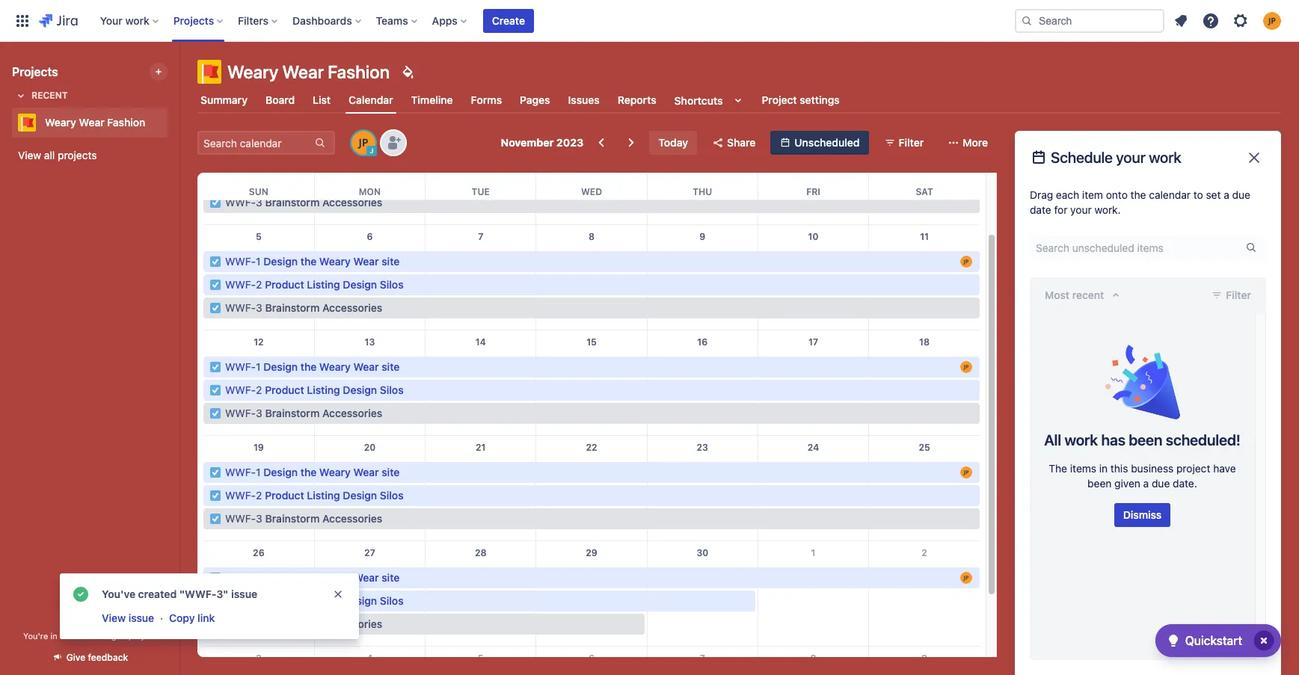 Task type: locate. For each thing, give the bounding box(es) containing it.
work up calendar on the top of the page
[[1149, 149, 1182, 166]]

wwf-1 design the weary wear site down 12 link at the left
[[225, 361, 400, 373]]

previous month image
[[593, 134, 611, 152]]

product for 26
[[265, 595, 304, 608]]

1 vertical spatial a
[[1144, 477, 1149, 490]]

0 horizontal spatial weary wear fashion
[[45, 116, 145, 129]]

2 inside 2 link
[[922, 548, 928, 559]]

3 up 26
[[256, 513, 262, 525]]

issue down "created"
[[128, 612, 154, 625]]

accessories up 13
[[323, 302, 382, 314]]

1 horizontal spatial a
[[1144, 477, 1149, 490]]

work right your
[[125, 14, 149, 27]]

brainstorm inside button
[[265, 618, 320, 631]]

4 site from the top
[[382, 572, 400, 584]]

19
[[254, 442, 264, 453]]

wear down the 13 "link"
[[354, 361, 379, 373]]

2 wwf-2 product listing design silos from the top
[[225, 278, 404, 291]]

0 vertical spatial your
[[1117, 149, 1146, 166]]

projects
[[173, 14, 214, 27], [12, 65, 58, 79]]

1 vertical spatial your
[[1071, 204, 1092, 216]]

1 vertical spatial projects
[[12, 65, 58, 79]]

issue
[[231, 588, 258, 601], [128, 612, 154, 625]]

in inside the items in this business project have been given a due date.
[[1100, 462, 1108, 475]]

link
[[198, 612, 215, 625]]

5 brainstorm from the top
[[265, 618, 320, 631]]

view left all
[[18, 149, 41, 162]]

20 link
[[358, 436, 382, 460]]

15
[[587, 337, 597, 348]]

issues link
[[565, 87, 603, 114]]

product up "brainstorm accessories"
[[265, 595, 304, 608]]

work for all work has been scheduled!
[[1065, 432, 1098, 449]]

0 horizontal spatial work
[[125, 14, 149, 27]]

team-
[[67, 632, 90, 641]]

a down business
[[1144, 477, 1149, 490]]

mon link
[[356, 173, 384, 200]]

silos up brainstorm accessories button
[[380, 595, 404, 608]]

2 vertical spatial a
[[60, 632, 64, 641]]

0 horizontal spatial a
[[60, 632, 64, 641]]

view for view all projects
[[18, 149, 41, 162]]

0 vertical spatial projects
[[173, 14, 214, 27]]

weary wear fashion up list
[[227, 61, 390, 82]]

give
[[66, 652, 86, 664]]

1 wwf-2 product listing design silos from the top
[[225, 173, 404, 186]]

design down the 13 "link"
[[343, 384, 377, 397]]

12 wwf- from the top
[[225, 572, 256, 584]]

site down 27 link
[[382, 572, 400, 584]]

your up onto
[[1117, 149, 1146, 166]]

2 silos from the top
[[380, 278, 404, 291]]

2 wwf-1 design the weary wear site from the top
[[225, 361, 400, 373]]

banner
[[0, 0, 1300, 42]]

Search unscheduled items text field
[[1032, 237, 1244, 258]]

4 3 from the top
[[256, 513, 262, 525]]

site down 20 link
[[382, 466, 400, 479]]

wear down 20 link
[[354, 466, 379, 479]]

1 horizontal spatial work
[[1065, 432, 1098, 449]]

been up business
[[1129, 432, 1163, 449]]

filters button
[[234, 9, 284, 33]]

2 horizontal spatial work
[[1149, 149, 1182, 166]]

the items in this business project have been given a due date.
[[1049, 462, 1237, 490]]

4 brainstorm from the top
[[265, 513, 320, 525]]

1 horizontal spatial projects
[[173, 14, 214, 27]]

filter button
[[875, 131, 933, 155]]

9
[[700, 231, 706, 242]]

0 vertical spatial project
[[1177, 462, 1211, 475]]

1 row from the top
[[204, 120, 980, 225]]

accessories up 6
[[323, 196, 382, 209]]

4 wwf-1 design the weary wear site from the top
[[225, 572, 400, 584]]

wear down 6 'link'
[[354, 255, 379, 268]]

2 for 12
[[256, 384, 262, 397]]

5 wwf- from the top
[[225, 302, 256, 314]]

6 link
[[358, 225, 382, 249]]

november 2023
[[501, 136, 584, 149]]

project settings
[[762, 94, 840, 106]]

view issue
[[102, 612, 154, 625]]

teams button
[[372, 9, 423, 33]]

design up mon
[[343, 173, 377, 186]]

work for your work
[[125, 14, 149, 27]]

3
[[256, 196, 262, 209], [256, 302, 262, 314], [256, 407, 262, 420], [256, 513, 262, 525]]

silos down the 13 "link"
[[380, 384, 404, 397]]

dismiss button
[[1115, 504, 1171, 528]]

been
[[1129, 432, 1163, 449], [1088, 477, 1112, 490]]

1 vertical spatial due
[[1152, 477, 1171, 490]]

view all projects
[[18, 149, 97, 162]]

accessories up 27
[[323, 513, 382, 525]]

your down item
[[1071, 204, 1092, 216]]

fri
[[807, 186, 821, 198]]

1 listing from the top
[[307, 173, 340, 186]]

15 link
[[580, 331, 604, 355]]

grid
[[204, 92, 980, 676]]

0 horizontal spatial project
[[129, 632, 156, 641]]

due right set
[[1233, 189, 1251, 201]]

wwf-2 product listing design silos for 6
[[225, 278, 404, 291]]

site down 6 'link'
[[382, 255, 400, 268]]

1 vertical spatial weary wear fashion
[[45, 116, 145, 129]]

3 wwf-3 brainstorm accessories from the top
[[225, 407, 382, 420]]

summary link
[[198, 87, 251, 114]]

a inside drag each item onto the calendar to set a due date for your work.
[[1224, 189, 1230, 201]]

row containing sun
[[204, 173, 980, 200]]

1 horizontal spatial in
[[1100, 462, 1108, 475]]

3 wwf-1 design the weary wear site from the top
[[225, 466, 400, 479]]

created
[[138, 588, 177, 601]]

more
[[963, 136, 988, 149]]

0 vertical spatial issue
[[231, 588, 258, 601]]

3 product from the top
[[265, 384, 304, 397]]

projects up sidebar navigation image
[[173, 14, 214, 27]]

settings image
[[1232, 12, 1250, 30]]

teams
[[376, 14, 408, 27]]

product down 12 link at the left
[[265, 384, 304, 397]]

wed link
[[578, 173, 605, 200]]

2 3 from the top
[[256, 302, 262, 314]]

1 for 27
[[256, 572, 261, 584]]

all
[[1045, 432, 1062, 449]]

2 vertical spatial work
[[1065, 432, 1098, 449]]

5 accessories from the top
[[323, 618, 382, 631]]

due inside the items in this business project have been given a due date.
[[1152, 477, 1171, 490]]

listing
[[307, 173, 340, 186], [307, 278, 340, 291], [307, 384, 340, 397], [307, 489, 340, 502], [307, 595, 340, 608]]

13 wwf- from the top
[[225, 595, 256, 608]]

wwf-2 product listing design silos down the 13 "link"
[[225, 384, 404, 397]]

2 listing from the top
[[307, 278, 340, 291]]

recent
[[31, 90, 68, 101]]

fashion left add to starred "icon"
[[107, 116, 145, 129]]

schedule your work
[[1051, 149, 1182, 166]]

2 product from the top
[[265, 278, 304, 291]]

dashboards button
[[288, 9, 367, 33]]

1 inside 1 link
[[812, 548, 816, 559]]

1 for 20
[[256, 466, 261, 479]]

accessories up the 20
[[323, 407, 382, 420]]

0 horizontal spatial view
[[18, 149, 41, 162]]

5 wwf-2 product listing design silos from the top
[[225, 595, 404, 608]]

site for 13
[[382, 361, 400, 373]]

0 horizontal spatial your
[[1071, 204, 1092, 216]]

0 horizontal spatial fashion
[[107, 116, 145, 129]]

in right you're
[[50, 632, 57, 641]]

project
[[762, 94, 797, 106]]

filter
[[899, 136, 924, 149]]

2023
[[557, 136, 584, 149]]

5 listing from the top
[[307, 595, 340, 608]]

wwf-3 brainstorm accessories up 5
[[225, 196, 382, 209]]

wwf-1 design the weary wear site down "5" link
[[225, 255, 400, 268]]

silos for 13
[[380, 384, 404, 397]]

due
[[1233, 189, 1251, 201], [1152, 477, 1171, 490]]

12 link
[[247, 331, 271, 355]]

2 wwf-3 brainstorm accessories from the top
[[225, 302, 382, 314]]

9 link
[[691, 225, 715, 249]]

0 vertical spatial been
[[1129, 432, 1163, 449]]

0 vertical spatial in
[[1100, 462, 1108, 475]]

0 horizontal spatial in
[[50, 632, 57, 641]]

today
[[659, 136, 688, 149]]

accessories for 6
[[323, 302, 382, 314]]

Search calendar text field
[[199, 132, 313, 153]]

wwf-3 brainstorm accessories up 26
[[225, 513, 382, 525]]

wwf-2 product listing design silos for 13
[[225, 384, 404, 397]]

4 product from the top
[[265, 489, 304, 502]]

11 link
[[913, 225, 937, 249]]

product
[[265, 173, 304, 186], [265, 278, 304, 291], [265, 384, 304, 397], [265, 489, 304, 502], [265, 595, 304, 608]]

2 accessories from the top
[[323, 302, 382, 314]]

the for 7
[[301, 255, 317, 268]]

2 horizontal spatial a
[[1224, 189, 1230, 201]]

fashion up calendar
[[328, 61, 390, 82]]

james peterson image
[[352, 131, 376, 155]]

5 link
[[247, 225, 271, 249]]

weary for 5
[[319, 255, 351, 268]]

weary wear fashion up view all projects link
[[45, 116, 145, 129]]

1 vertical spatial issue
[[128, 612, 154, 625]]

view up managed
[[102, 612, 126, 625]]

11
[[920, 231, 929, 242]]

0 vertical spatial fashion
[[328, 61, 390, 82]]

3 wwf- from the top
[[225, 255, 256, 268]]

wwf-2 product listing design silos up "brainstorm accessories"
[[225, 595, 404, 608]]

1
[[256, 255, 261, 268], [256, 361, 261, 373], [256, 466, 261, 479], [812, 548, 816, 559], [256, 572, 261, 584]]

issue right "3""
[[231, 588, 258, 601]]

1 for 6
[[256, 255, 261, 268]]

silos down 6 'link'
[[380, 278, 404, 291]]

30 link
[[691, 542, 715, 566]]

2
[[256, 173, 262, 186], [256, 278, 262, 291], [256, 384, 262, 397], [256, 489, 262, 502], [922, 548, 928, 559], [256, 595, 262, 608]]

thu
[[693, 186, 713, 198]]

2 site from the top
[[382, 361, 400, 373]]

forms link
[[468, 87, 505, 114]]

feedback
[[88, 652, 128, 664]]

silos
[[380, 173, 404, 186], [380, 278, 404, 291], [380, 384, 404, 397], [380, 489, 404, 502], [380, 595, 404, 608]]

1 wwf-1 design the weary wear site from the top
[[225, 255, 400, 268]]

wear down 27 link
[[354, 572, 379, 584]]

wwf-1 design the weary wear site for 26
[[225, 572, 400, 584]]

0 horizontal spatial issue
[[128, 612, 154, 625]]

set background color image
[[399, 63, 417, 81]]

wwf-1 design the weary wear site down 19 "link"
[[225, 466, 400, 479]]

4 accessories from the top
[[323, 513, 382, 525]]

1 horizontal spatial project
[[1177, 462, 1211, 475]]

25 link
[[913, 436, 937, 460]]

been down items
[[1088, 477, 1112, 490]]

november
[[501, 136, 554, 149]]

collapse recent projects image
[[12, 87, 30, 105]]

0 horizontal spatial been
[[1088, 477, 1112, 490]]

to
[[1194, 189, 1204, 201]]

jira image
[[39, 12, 78, 30], [39, 12, 78, 30]]

1 horizontal spatial weary wear fashion
[[227, 61, 390, 82]]

1 horizontal spatial fashion
[[328, 61, 390, 82]]

site for 6
[[382, 255, 400, 268]]

reports
[[618, 94, 657, 106]]

projects up recent on the top left
[[12, 65, 58, 79]]

brainstorm accessories button
[[204, 614, 645, 635]]

3 up the 12
[[256, 302, 262, 314]]

wwf-1 design the weary wear site up dismiss image
[[225, 572, 400, 584]]

wwf-1 design the weary wear site for 12
[[225, 361, 400, 373]]

3 wwf-2 product listing design silos from the top
[[225, 384, 404, 397]]

wwf-1 design the weary wear site
[[225, 255, 400, 268], [225, 361, 400, 373], [225, 466, 400, 479], [225, 572, 400, 584]]

4 listing from the top
[[307, 489, 340, 502]]

design down 6 'link'
[[343, 278, 377, 291]]

product down "5" link
[[265, 278, 304, 291]]

wwf-3 brainstorm accessories up the 12
[[225, 302, 382, 314]]

apps
[[432, 14, 458, 27]]

sidebar navigation image
[[163, 60, 196, 90]]

0 horizontal spatial projects
[[12, 65, 58, 79]]

appswitcher icon image
[[13, 12, 31, 30]]

4 wwf- from the top
[[225, 278, 256, 291]]

silos down 20 link
[[380, 489, 404, 502]]

due down business
[[1152, 477, 1171, 490]]

3 up 19
[[256, 407, 262, 420]]

view for view issue
[[102, 612, 126, 625]]

accessories down dismiss image
[[323, 618, 382, 631]]

work inside popup button
[[125, 14, 149, 27]]

fri link
[[804, 173, 824, 200]]

8
[[589, 231, 595, 242]]

5 product from the top
[[265, 595, 304, 608]]

9 wwf- from the top
[[225, 466, 256, 479]]

a left team-
[[60, 632, 64, 641]]

tab list
[[189, 87, 1291, 114]]

site down the 13 "link"
[[382, 361, 400, 373]]

you've created "wwf-3" issue
[[102, 588, 258, 601]]

3 up 5
[[256, 196, 262, 209]]

wear up list
[[282, 61, 324, 82]]

16
[[698, 337, 708, 348]]

2 wwf- from the top
[[225, 196, 256, 209]]

project down view issue link
[[129, 632, 156, 641]]

1 accessories from the top
[[323, 196, 382, 209]]

wwf-3 brainstorm accessories for 5
[[225, 302, 382, 314]]

product up sun on the left top
[[265, 173, 304, 186]]

work up items
[[1065, 432, 1098, 449]]

3 listing from the top
[[307, 384, 340, 397]]

26
[[253, 548, 265, 559]]

7 link
[[469, 225, 493, 249]]

accessories for 13
[[323, 407, 382, 420]]

0 horizontal spatial due
[[1152, 477, 1171, 490]]

product down 19 "link"
[[265, 489, 304, 502]]

1 product from the top
[[265, 173, 304, 186]]

4 wwf-2 product listing design silos from the top
[[225, 489, 404, 502]]

wwf-2 product listing design silos down 20 link
[[225, 489, 404, 502]]

5 row from the top
[[204, 436, 980, 541]]

3 3 from the top
[[256, 407, 262, 420]]

2 brainstorm from the top
[[265, 302, 320, 314]]

1 site from the top
[[382, 255, 400, 268]]

wwf-3 brainstorm accessories up 19
[[225, 407, 382, 420]]

date
[[1030, 204, 1052, 216]]

3 accessories from the top
[[323, 407, 382, 420]]

pages
[[520, 94, 550, 106]]

brainstorm
[[265, 196, 320, 209], [265, 302, 320, 314], [265, 407, 320, 420], [265, 513, 320, 525], [265, 618, 320, 631]]

1 3 from the top
[[256, 196, 262, 209]]

quickstart
[[1186, 635, 1243, 648]]

all work has been scheduled!
[[1045, 432, 1241, 449]]

1 vertical spatial been
[[1088, 477, 1112, 490]]

weary inside weary wear fashion link
[[45, 116, 76, 129]]

3 silos from the top
[[380, 384, 404, 397]]

1 horizontal spatial due
[[1233, 189, 1251, 201]]

site for 20
[[382, 466, 400, 479]]

design down 19 "link"
[[264, 466, 298, 479]]

set
[[1207, 189, 1222, 201]]

row containing wwf-2
[[204, 120, 980, 225]]

3 brainstorm from the top
[[265, 407, 320, 420]]

project inside the items in this business project have been given a due date.
[[1177, 462, 1211, 475]]

0 vertical spatial work
[[125, 14, 149, 27]]

project
[[1177, 462, 1211, 475], [129, 632, 156, 641]]

0 vertical spatial due
[[1233, 189, 1251, 201]]

for
[[1055, 204, 1068, 216]]

2 row from the top
[[204, 173, 980, 200]]

7 wwf- from the top
[[225, 384, 256, 397]]

pages link
[[517, 87, 553, 114]]

in left this
[[1100, 462, 1108, 475]]

a right set
[[1224, 189, 1230, 201]]

scheduled!
[[1166, 432, 1241, 449]]

4 silos from the top
[[380, 489, 404, 502]]

0 vertical spatial a
[[1224, 189, 1230, 201]]

1 horizontal spatial issue
[[231, 588, 258, 601]]

design up "brainstorm accessories"
[[343, 595, 377, 608]]

1 vertical spatial view
[[102, 612, 126, 625]]

1 vertical spatial project
[[129, 632, 156, 641]]

0 vertical spatial view
[[18, 149, 41, 162]]

silos for 27
[[380, 595, 404, 608]]

1 vertical spatial fashion
[[107, 116, 145, 129]]

1 horizontal spatial been
[[1129, 432, 1163, 449]]

listing for 20
[[307, 489, 340, 502]]

3 site from the top
[[382, 466, 400, 479]]

project up date.
[[1177, 462, 1211, 475]]

6 row from the top
[[204, 541, 980, 647]]

1 horizontal spatial view
[[102, 612, 126, 625]]

4 wwf-3 brainstorm accessories from the top
[[225, 513, 382, 525]]

5 silos from the top
[[380, 595, 404, 608]]

row
[[204, 120, 980, 225], [204, 173, 980, 200], [204, 225, 980, 330], [204, 330, 980, 436], [204, 436, 980, 541], [204, 541, 980, 647], [204, 647, 980, 676]]

design down '26' link
[[264, 572, 298, 584]]

wwf-2 product listing design silos up mon
[[225, 173, 404, 186]]

silos up mon
[[380, 173, 404, 186]]

wwf-2 product listing design silos down 6 'link'
[[225, 278, 404, 291]]

1 wwf-3 brainstorm accessories from the top
[[225, 196, 382, 209]]



Task type: vqa. For each thing, say whether or not it's contained in the screenshot.
4th wwf-3 brainstorm accessories from the top of the grid containing WWF-2
yes



Task type: describe. For each thing, give the bounding box(es) containing it.
dismiss image
[[332, 589, 344, 601]]

search image
[[1021, 15, 1033, 27]]

list link
[[310, 87, 334, 114]]

grid containing wwf-2
[[204, 92, 980, 676]]

success image
[[72, 586, 90, 604]]

6 wwf- from the top
[[225, 361, 256, 373]]

weary for 12
[[319, 361, 351, 373]]

8 link
[[580, 225, 604, 249]]

mon
[[359, 186, 381, 198]]

sun
[[249, 186, 269, 198]]

silos for 20
[[380, 489, 404, 502]]

have
[[1214, 462, 1237, 475]]

silos for 6
[[380, 278, 404, 291]]

1 horizontal spatial your
[[1117, 149, 1146, 166]]

item
[[1083, 189, 1104, 201]]

next month image
[[623, 134, 641, 152]]

dashboards
[[293, 14, 352, 27]]

brainstorm for 19
[[265, 513, 320, 525]]

wear for 26
[[354, 572, 379, 584]]

list
[[313, 94, 331, 106]]

listing for 13
[[307, 384, 340, 397]]

wear for 19
[[354, 466, 379, 479]]

thu link
[[690, 173, 716, 200]]

you're
[[23, 632, 48, 641]]

1 silos from the top
[[380, 173, 404, 186]]

listing for 6
[[307, 278, 340, 291]]

unscheduled image
[[780, 137, 792, 149]]

29
[[586, 548, 598, 559]]

close image
[[1246, 149, 1264, 167]]

create
[[492, 14, 525, 27]]

calendar
[[349, 93, 393, 106]]

8 wwf- from the top
[[225, 407, 256, 420]]

10
[[809, 231, 819, 242]]

project for managed
[[129, 632, 156, 641]]

2 for 26
[[256, 595, 262, 608]]

site for 27
[[382, 572, 400, 584]]

wwf-1 design the weary wear site for 5
[[225, 255, 400, 268]]

19 link
[[247, 436, 271, 460]]

13
[[365, 337, 375, 348]]

21
[[476, 442, 486, 453]]

6
[[367, 231, 373, 242]]

share button
[[703, 131, 765, 155]]

managed
[[90, 632, 126, 641]]

1 for 13
[[256, 361, 261, 373]]

3"
[[217, 588, 229, 601]]

the for 14
[[301, 361, 317, 373]]

brainstorm for 5
[[265, 302, 320, 314]]

settings
[[800, 94, 840, 106]]

has
[[1102, 432, 1126, 449]]

dismiss quickstart image
[[1253, 629, 1277, 653]]

the for 21
[[301, 466, 317, 479]]

project settings link
[[759, 87, 843, 114]]

2 for 19
[[256, 489, 262, 502]]

the inside drag each item onto the calendar to set a due date for your work.
[[1131, 189, 1147, 201]]

onto
[[1106, 189, 1128, 201]]

project for business
[[1177, 462, 1211, 475]]

26 link
[[247, 542, 271, 566]]

shortcuts button
[[672, 87, 750, 114]]

you've
[[102, 588, 135, 601]]

14
[[476, 337, 486, 348]]

sat link
[[913, 173, 937, 200]]

18
[[920, 337, 930, 348]]

schedule
[[1051, 149, 1113, 166]]

more button
[[939, 131, 997, 155]]

timeline
[[411, 94, 453, 106]]

copy
[[169, 612, 195, 625]]

a inside the items in this business project have been given a due date.
[[1144, 477, 1149, 490]]

notifications image
[[1173, 12, 1190, 30]]

unscheduled button
[[771, 131, 869, 155]]

2 link
[[913, 542, 937, 566]]

help image
[[1202, 12, 1220, 30]]

date.
[[1173, 477, 1198, 490]]

3 for 12
[[256, 407, 262, 420]]

tue
[[472, 186, 490, 198]]

design down 12 link at the left
[[264, 361, 298, 373]]

1 brainstorm from the top
[[265, 196, 320, 209]]

product for 12
[[265, 384, 304, 397]]

wear for 5
[[354, 255, 379, 268]]

filters
[[238, 14, 269, 27]]

weary wear fashion link
[[12, 108, 162, 138]]

27
[[364, 548, 375, 559]]

wwf-3 brainstorm accessories for 19
[[225, 513, 382, 525]]

12
[[254, 337, 264, 348]]

10 wwf- from the top
[[225, 489, 256, 502]]

your work button
[[96, 9, 164, 33]]

11 wwf- from the top
[[225, 513, 256, 525]]

create project image
[[153, 66, 165, 78]]

weary for 26
[[319, 572, 351, 584]]

23 link
[[691, 436, 715, 460]]

design down 20 link
[[343, 489, 377, 502]]

accessories for 20
[[323, 513, 382, 525]]

3 row from the top
[[204, 225, 980, 330]]

2 for 5
[[256, 278, 262, 291]]

3 for 5
[[256, 302, 262, 314]]

1 vertical spatial work
[[1149, 149, 1182, 166]]

accessories inside button
[[323, 618, 382, 631]]

wwf-2 product listing design silos for 27
[[225, 595, 404, 608]]

your profile and settings image
[[1264, 12, 1282, 30]]

1 vertical spatial in
[[50, 632, 57, 641]]

3 for 19
[[256, 513, 262, 525]]

unscheduled
[[795, 136, 860, 149]]

27 link
[[358, 542, 382, 566]]

weary wear fashion inside weary wear fashion link
[[45, 116, 145, 129]]

projects inside dropdown button
[[173, 14, 214, 27]]

your
[[100, 14, 123, 27]]

product for 19
[[265, 489, 304, 502]]

business
[[1132, 462, 1174, 475]]

wwf-2 product listing design silos for 20
[[225, 489, 404, 502]]

been inside the items in this business project have been given a due date.
[[1088, 477, 1112, 490]]

projects
[[58, 149, 97, 162]]

listing for 27
[[307, 595, 340, 608]]

wear up view all projects link
[[79, 116, 105, 129]]

30
[[697, 548, 709, 559]]

primary element
[[9, 0, 1015, 42]]

wear for 12
[[354, 361, 379, 373]]

due inside drag each item onto the calendar to set a due date for your work.
[[1233, 189, 1251, 201]]

today button
[[650, 131, 697, 155]]

18 link
[[913, 331, 937, 355]]

view all projects link
[[12, 142, 168, 169]]

banner containing your work
[[0, 0, 1300, 42]]

wwf-3 brainstorm accessories for 12
[[225, 407, 382, 420]]

board
[[266, 94, 295, 106]]

all
[[44, 149, 55, 162]]

this
[[1111, 462, 1129, 475]]

1 wwf- from the top
[[225, 173, 256, 186]]

7 row from the top
[[204, 647, 980, 676]]

product for 5
[[265, 278, 304, 291]]

dismiss
[[1124, 509, 1162, 522]]

copy link
[[169, 612, 215, 625]]

add to starred image
[[163, 114, 181, 132]]

29 link
[[580, 542, 604, 566]]

add people image
[[385, 134, 403, 152]]

check image
[[1165, 632, 1183, 650]]

your inside drag each item onto the calendar to set a due date for your work.
[[1071, 204, 1092, 216]]

10 link
[[802, 225, 826, 249]]

22
[[586, 442, 598, 453]]

the for 28
[[301, 572, 317, 584]]

brainstorm for 12
[[265, 407, 320, 420]]

weary for 19
[[319, 466, 351, 479]]

calendar
[[1150, 189, 1191, 201]]

each
[[1056, 189, 1080, 201]]

28 link
[[469, 542, 493, 566]]

projects button
[[169, 9, 229, 33]]

design down "5" link
[[264, 255, 298, 268]]

7
[[478, 231, 484, 242]]

0 vertical spatial weary wear fashion
[[227, 61, 390, 82]]

17
[[809, 337, 819, 348]]

22 link
[[580, 436, 604, 460]]

Search field
[[1015, 9, 1165, 33]]

tab list containing calendar
[[189, 87, 1291, 114]]

4 row from the top
[[204, 330, 980, 436]]

wwf-1 design the weary wear site for 19
[[225, 466, 400, 479]]



